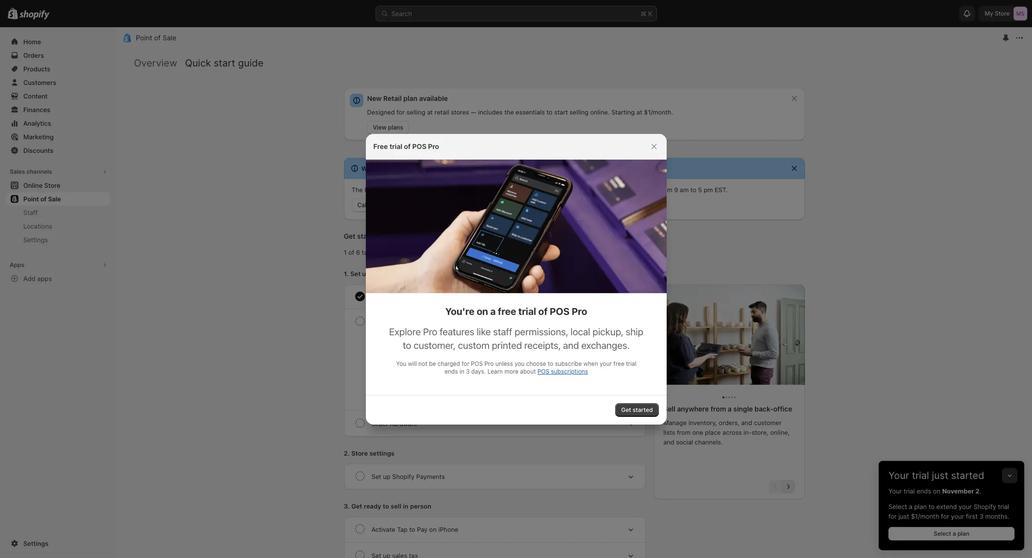 Task type: locate. For each thing, give the bounding box(es) containing it.
icon for point of sale image
[[122, 33, 132, 43]]

0 horizontal spatial for
[[889, 513, 897, 520]]

a up $1/month
[[909, 503, 913, 511]]

point
[[136, 33, 152, 42], [23, 195, 39, 203]]

extend
[[937, 503, 957, 511]]

1 horizontal spatial sale
[[163, 33, 176, 42]]

started up november
[[951, 470, 985, 481]]

0 horizontal spatial sale
[[48, 195, 61, 203]]

select
[[889, 503, 907, 511], [934, 530, 951, 537]]

0 horizontal spatial plan
[[914, 503, 927, 511]]

your up "first"
[[959, 503, 972, 511]]

just up the on
[[932, 470, 949, 481]]

settings
[[23, 236, 48, 244], [23, 540, 48, 547]]

point of sale link
[[136, 33, 176, 42], [6, 192, 111, 206]]

trial for ends
[[904, 487, 915, 495]]

0 vertical spatial a
[[909, 503, 913, 511]]

1 vertical spatial plan
[[958, 530, 970, 537]]

shopify
[[974, 503, 996, 511]]

for left $1/month
[[889, 513, 897, 520]]

0 horizontal spatial just
[[899, 513, 909, 520]]

select a plan link
[[889, 527, 1015, 541]]

1 horizontal spatial plan
[[958, 530, 970, 537]]

started inside dropdown button
[[951, 470, 985, 481]]

for down extend
[[941, 513, 949, 520]]

started
[[633, 406, 653, 413], [951, 470, 985, 481]]

home
[[23, 38, 41, 46]]

1 vertical spatial just
[[899, 513, 909, 520]]

plan up $1/month
[[914, 503, 927, 511]]

0 horizontal spatial point of sale link
[[6, 192, 111, 206]]

0 vertical spatial settings
[[23, 236, 48, 244]]

sale up overview in the left top of the page
[[163, 33, 176, 42]]

staff
[[23, 209, 38, 216]]

to
[[929, 503, 935, 511]]

k
[[648, 10, 653, 17]]

sale
[[163, 33, 176, 42], [48, 195, 61, 203]]

select inside select a plan link
[[934, 530, 951, 537]]

select left "to"
[[889, 503, 907, 511]]

1 horizontal spatial select
[[934, 530, 951, 537]]

started right get
[[633, 406, 653, 413]]

0 vertical spatial sale
[[163, 33, 176, 42]]

just
[[932, 470, 949, 481], [899, 513, 909, 520]]

settings link
[[6, 233, 111, 247], [6, 537, 111, 550]]

point right icon for point of sale
[[136, 33, 152, 42]]

0 vertical spatial your
[[889, 470, 909, 481]]

shopify image
[[20, 10, 50, 20]]

1 your from the top
[[889, 470, 909, 481]]

your up your trial ends on november 2 .
[[889, 470, 909, 481]]

1 horizontal spatial started
[[951, 470, 985, 481]]

0 horizontal spatial started
[[633, 406, 653, 413]]

pos
[[412, 142, 427, 150]]

your inside dropdown button
[[889, 470, 909, 481]]

your for your trial just started
[[889, 470, 909, 481]]

0 vertical spatial plan
[[914, 503, 927, 511]]

1 vertical spatial point of sale
[[23, 195, 61, 203]]

.
[[980, 487, 982, 495]]

select a plan
[[934, 530, 970, 537]]

select inside select a plan to extend your shopify trial for just $1/month for your first 3 months.
[[889, 503, 907, 511]]

of left pos
[[404, 142, 411, 150]]

2 horizontal spatial of
[[404, 142, 411, 150]]

1 for from the left
[[889, 513, 897, 520]]

point of sale link down the sales channels button
[[6, 192, 111, 206]]

a inside select a plan to extend your shopify trial for just $1/month for your first 3 months.
[[909, 503, 913, 511]]

staff link
[[6, 206, 111, 219]]

select for select a plan
[[934, 530, 951, 537]]

1 horizontal spatial point of sale link
[[136, 33, 176, 42]]

just inside select a plan to extend your shopify trial for just $1/month for your first 3 months.
[[899, 513, 909, 520]]

pro
[[428, 142, 439, 150]]

0 vertical spatial settings link
[[6, 233, 111, 247]]

sales
[[10, 168, 25, 175]]

trial inside dialog
[[390, 142, 402, 150]]

0 vertical spatial your
[[959, 503, 972, 511]]

1 vertical spatial of
[[404, 142, 411, 150]]

0 vertical spatial point of sale link
[[136, 33, 176, 42]]

1 vertical spatial started
[[951, 470, 985, 481]]

0 horizontal spatial point of sale
[[23, 195, 61, 203]]

sale up staff link
[[48, 195, 61, 203]]

1 horizontal spatial a
[[953, 530, 956, 537]]

point up staff
[[23, 195, 39, 203]]

1 horizontal spatial point of sale
[[136, 33, 176, 42]]

1 horizontal spatial point
[[136, 33, 152, 42]]

1 horizontal spatial of
[[154, 33, 161, 42]]

2 vertical spatial of
[[40, 195, 47, 203]]

select for select a plan to extend your shopify trial for just $1/month for your first 3 months.
[[889, 503, 907, 511]]

free trial of pos pro dialog
[[0, 134, 1032, 424]]

2 settings link from the top
[[6, 537, 111, 550]]

select down select a plan to extend your shopify trial for just $1/month for your first 3 months.
[[934, 530, 951, 537]]

0 horizontal spatial select
[[889, 503, 907, 511]]

of up staff link
[[40, 195, 47, 203]]

plan for select a plan to extend your shopify trial for just $1/month for your first 3 months.
[[914, 503, 927, 511]]

2 for from the left
[[941, 513, 949, 520]]

1 vertical spatial your
[[951, 513, 964, 520]]

trial up ends
[[912, 470, 929, 481]]

a for select a plan
[[953, 530, 956, 537]]

0 vertical spatial just
[[932, 470, 949, 481]]

0 vertical spatial point
[[136, 33, 152, 42]]

0 vertical spatial select
[[889, 503, 907, 511]]

0 horizontal spatial point
[[23, 195, 39, 203]]

point of sale up staff
[[23, 195, 61, 203]]

home link
[[6, 35, 111, 49]]

plan
[[914, 503, 927, 511], [958, 530, 970, 537]]

1 vertical spatial a
[[953, 530, 956, 537]]

a
[[909, 503, 913, 511], [953, 530, 956, 537]]

a down select a plan to extend your shopify trial for just $1/month for your first 3 months.
[[953, 530, 956, 537]]

trial
[[390, 142, 402, 150], [912, 470, 929, 481], [904, 487, 915, 495], [998, 503, 1009, 511]]

trial right 'free'
[[390, 142, 402, 150]]

on
[[933, 487, 941, 495]]

your left ends
[[889, 487, 902, 495]]

apps
[[37, 275, 52, 282]]

point of sale link up overview in the left top of the page
[[136, 33, 176, 42]]

trial left ends
[[904, 487, 915, 495]]

just inside dropdown button
[[932, 470, 949, 481]]

for
[[889, 513, 897, 520], [941, 513, 949, 520]]

0 horizontal spatial of
[[40, 195, 47, 203]]

1 horizontal spatial just
[[932, 470, 949, 481]]

just left $1/month
[[899, 513, 909, 520]]

1 vertical spatial sale
[[48, 195, 61, 203]]

1 vertical spatial settings link
[[6, 537, 111, 550]]

of up overview in the left top of the page
[[154, 33, 161, 42]]

discounts link
[[6, 144, 111, 157]]

1 vertical spatial point
[[23, 195, 39, 203]]

trial up months.
[[998, 503, 1009, 511]]

2 your from the top
[[889, 487, 902, 495]]

1 settings link from the top
[[6, 233, 111, 247]]

select a plan to extend your shopify trial for just $1/month for your first 3 months.
[[889, 503, 1010, 520]]

plan down "first"
[[958, 530, 970, 537]]

discounts
[[23, 147, 53, 154]]

1 vertical spatial your
[[889, 487, 902, 495]]

your
[[959, 503, 972, 511], [951, 513, 964, 520]]

point of sale up overview in the left top of the page
[[136, 33, 176, 42]]

of
[[154, 33, 161, 42], [404, 142, 411, 150], [40, 195, 47, 203]]

trial inside dropdown button
[[912, 470, 929, 481]]

plan inside select a plan to extend your shopify trial for just $1/month for your first 3 months.
[[914, 503, 927, 511]]

your left "first"
[[951, 513, 964, 520]]

2 settings from the top
[[23, 540, 48, 547]]

0 vertical spatial started
[[633, 406, 653, 413]]

point of sale
[[136, 33, 176, 42], [23, 195, 61, 203]]

your
[[889, 470, 909, 481], [889, 487, 902, 495]]

1 vertical spatial settings
[[23, 540, 48, 547]]

channels
[[26, 168, 52, 175]]

0 horizontal spatial a
[[909, 503, 913, 511]]

1 vertical spatial select
[[934, 530, 951, 537]]

1 horizontal spatial for
[[941, 513, 949, 520]]

overview
[[134, 57, 177, 69]]



Task type: describe. For each thing, give the bounding box(es) containing it.
get started button
[[615, 403, 659, 417]]

0 vertical spatial of
[[154, 33, 161, 42]]

⌘
[[641, 10, 647, 17]]

add apps
[[23, 275, 52, 282]]

trial for of
[[390, 142, 402, 150]]

your trial just started
[[889, 470, 985, 481]]

search
[[391, 10, 412, 17]]

your trial just started button
[[879, 461, 1025, 481]]

trial inside select a plan to extend your shopify trial for just $1/month for your first 3 months.
[[998, 503, 1009, 511]]

$1/month
[[911, 513, 939, 520]]

a for select a plan to extend your shopify trial for just $1/month for your first 3 months.
[[909, 503, 913, 511]]

free trial of pos pro
[[373, 142, 439, 150]]

locations
[[23, 222, 52, 230]]

add
[[23, 275, 36, 282]]

started inside button
[[633, 406, 653, 413]]

plan for select a plan
[[958, 530, 970, 537]]

quick
[[185, 57, 211, 69]]

trial for just
[[912, 470, 929, 481]]

add apps button
[[6, 272, 111, 285]]

apps button
[[6, 258, 111, 272]]

sales channels
[[10, 168, 52, 175]]

3
[[980, 513, 984, 520]]

of inside dialog
[[404, 142, 411, 150]]

your trial just started element
[[879, 486, 1025, 550]]

quick start guide
[[185, 57, 264, 69]]

2
[[976, 487, 980, 495]]

1 vertical spatial point of sale link
[[6, 192, 111, 206]]

locations link
[[6, 219, 111, 233]]

1 settings from the top
[[23, 236, 48, 244]]

your trial ends on november 2 .
[[889, 487, 982, 495]]

ends
[[917, 487, 931, 495]]

guide
[[238, 57, 264, 69]]

your for your trial ends on november 2 .
[[889, 487, 902, 495]]

get started
[[621, 406, 653, 413]]

overview button
[[134, 57, 177, 69]]

start
[[214, 57, 235, 69]]

first
[[966, 513, 978, 520]]

free
[[373, 142, 388, 150]]

get
[[621, 406, 631, 413]]

months.
[[985, 513, 1010, 520]]

⌘ k
[[641, 10, 653, 17]]

sales channels button
[[6, 165, 111, 179]]

apps
[[10, 261, 24, 268]]

november
[[942, 487, 974, 495]]

0 vertical spatial point of sale
[[136, 33, 176, 42]]



Task type: vqa. For each thing, say whether or not it's contained in the screenshot.
POINT in 'link'
yes



